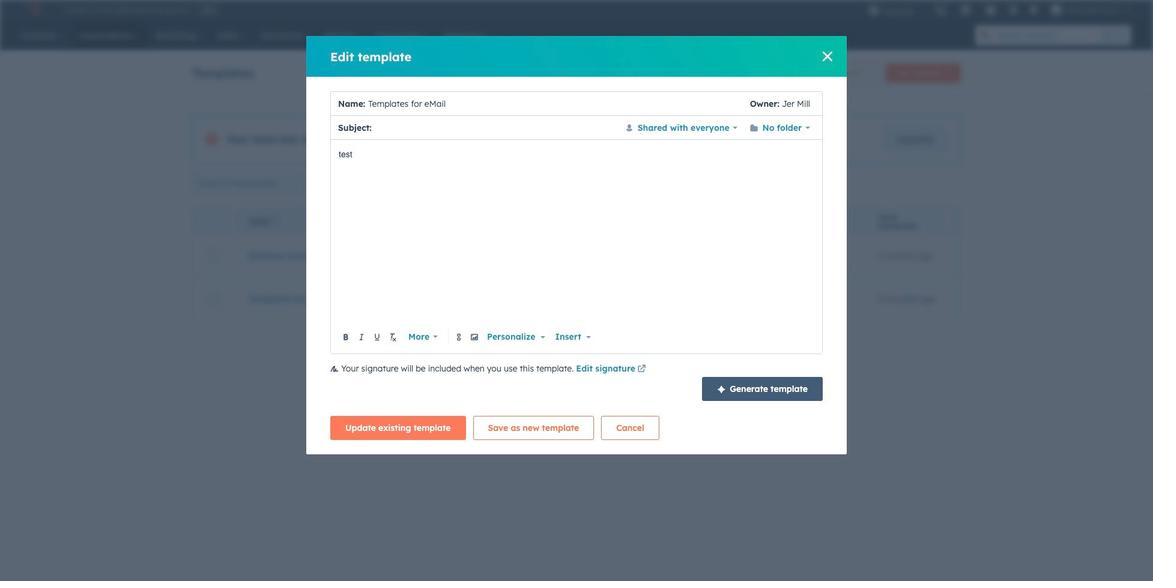 Task type: locate. For each thing, give the bounding box(es) containing it.
press to sort. element
[[942, 217, 946, 227]]

Search HubSpot search field
[[996, 25, 1100, 46]]

dialog
[[306, 36, 847, 455]]

2 link opens in a new window image from the top
[[638, 365, 646, 374]]

menu
[[862, 0, 1139, 20]]

menu item
[[1025, 0, 1043, 19]]

link opens in a new window image
[[638, 363, 646, 377], [638, 365, 646, 374]]

None text field
[[365, 92, 750, 116], [375, 120, 617, 135], [339, 147, 815, 327], [365, 92, 750, 116], [375, 120, 617, 135], [339, 147, 815, 327]]

banner
[[192, 60, 961, 83]]

jer mill image
[[1051, 4, 1062, 15]]



Task type: describe. For each thing, give the bounding box(es) containing it.
ascending sort. press to sort descending. image
[[274, 217, 279, 225]]

close image
[[823, 52, 833, 61]]

1 link opens in a new window image from the top
[[638, 363, 646, 377]]

ascending sort. press to sort descending. element
[[274, 217, 279, 227]]

Search search field
[[192, 171, 338, 195]]

marketplaces image
[[960, 5, 971, 16]]

press to sort. image
[[942, 217, 946, 225]]



Task type: vqa. For each thing, say whether or not it's contained in the screenshot.
Field on the top of the page
no



